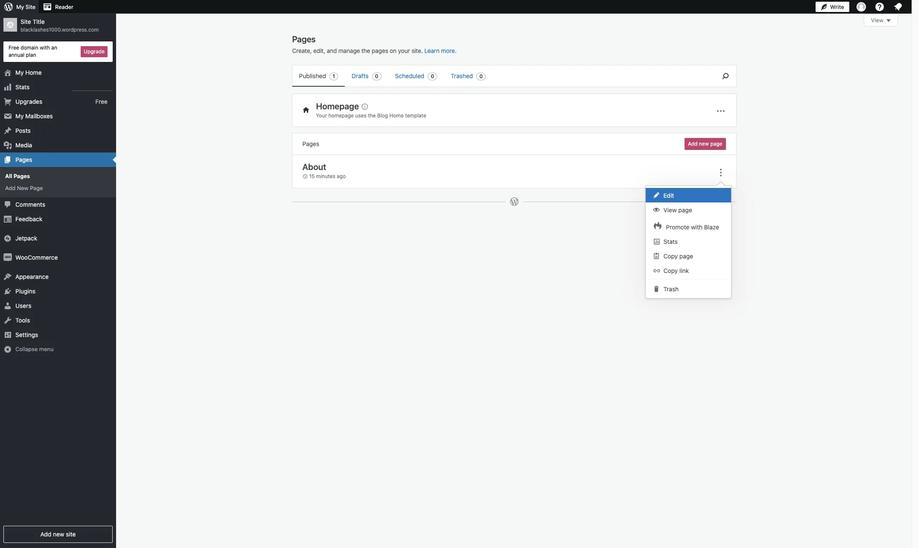 Task type: describe. For each thing, give the bounding box(es) containing it.
0 for scheduled
[[431, 73, 434, 79]]

comments link
[[0, 197, 116, 212]]

tools
[[15, 316, 30, 324]]

about
[[303, 162, 326, 172]]

comments
[[15, 201, 45, 208]]

posts link
[[0, 123, 116, 138]]

published
[[299, 72, 326, 79]]

img image for jetpack
[[3, 234, 12, 243]]

feedback
[[15, 215, 42, 223]]

stats inside stats button
[[664, 238, 678, 245]]

learn more
[[425, 47, 455, 54]]

collapse
[[15, 346, 38, 352]]

my mailboxes link
[[0, 109, 116, 123]]

1
[[333, 73, 335, 79]]

the inside pages create, edit, and manage the pages on your site. learn more .
[[362, 47, 370, 54]]

add new page
[[5, 184, 43, 191]]

stats link
[[0, 80, 116, 94]]

view button
[[864, 14, 899, 27]]

users link
[[0, 299, 116, 313]]

promote with blaze
[[667, 223, 720, 230]]

menu containing published
[[292, 65, 711, 87]]

media
[[15, 141, 32, 148]]

users
[[15, 302, 31, 309]]

0 for trashed
[[480, 73, 483, 79]]

woocommerce
[[15, 254, 58, 261]]

and
[[327, 47, 337, 54]]

pages down 'media' in the left of the page
[[15, 156, 32, 163]]

add for add new site
[[40, 531, 51, 538]]

all pages link
[[0, 170, 116, 182]]

promote with blaze button
[[646, 217, 731, 234]]

manage your notifications image
[[894, 2, 904, 12]]

toggle menu image
[[716, 106, 726, 116]]

my profile image
[[857, 2, 867, 12]]

trashed
[[451, 72, 473, 79]]

ago
[[337, 173, 346, 179]]

appearance
[[15, 273, 49, 280]]

uses
[[356, 112, 367, 119]]

add new site link
[[3, 526, 113, 543]]

stats button
[[646, 234, 731, 248]]

reader link
[[39, 0, 77, 14]]

write link
[[816, 0, 850, 14]]

create,
[[292, 47, 312, 54]]

toggle menu image
[[716, 167, 726, 177]]

main content containing pages
[[292, 14, 899, 215]]

domain
[[21, 44, 38, 51]]

my for my site
[[16, 3, 24, 10]]

blog
[[378, 112, 388, 119]]

your
[[316, 112, 327, 119]]

upgrades
[[15, 98, 42, 105]]

pages
[[372, 47, 389, 54]]

site
[[66, 531, 76, 538]]

my home
[[15, 69, 42, 76]]

homepage
[[316, 101, 359, 111]]

an
[[51, 44, 57, 51]]

my home link
[[0, 65, 116, 80]]

drafts
[[352, 72, 369, 79]]

0 vertical spatial site
[[26, 3, 35, 10]]

add new page
[[689, 141, 723, 147]]

jetpack
[[15, 234, 37, 242]]

0 for drafts
[[375, 73, 379, 79]]

mailboxes
[[25, 112, 53, 119]]

pages link
[[0, 152, 116, 167]]

add new page link
[[685, 138, 726, 150]]

manage
[[339, 47, 360, 54]]

my mailboxes
[[15, 112, 53, 119]]

page for copy page
[[680, 252, 694, 259]]

with inside button
[[692, 223, 703, 230]]

my for my home
[[15, 69, 24, 76]]

plugins
[[15, 287, 35, 295]]

.
[[455, 47, 457, 54]]

appearance link
[[0, 270, 116, 284]]

copy page
[[664, 252, 694, 259]]

scheduled
[[395, 72, 425, 79]]

collapse menu link
[[0, 342, 116, 356]]

posts
[[15, 127, 31, 134]]

view page button
[[646, 202, 731, 217]]

my for my mailboxes
[[15, 112, 24, 119]]

free domain with an annual plan
[[9, 44, 57, 58]]

trash button
[[646, 281, 731, 296]]

edit,
[[314, 47, 325, 54]]

page for view page
[[679, 206, 693, 213]]

tools link
[[0, 313, 116, 328]]

my site
[[16, 3, 35, 10]]

write
[[831, 3, 845, 10]]

all pages
[[5, 172, 30, 179]]

pages up new at the left top of page
[[14, 172, 30, 179]]

view page
[[664, 206, 693, 213]]

page inside main content
[[711, 141, 723, 147]]

15 minutes ago link
[[303, 173, 351, 180]]



Task type: vqa. For each thing, say whether or not it's contained in the screenshot.
Option
no



Task type: locate. For each thing, give the bounding box(es) containing it.
view left closed image
[[872, 17, 884, 23]]

0 vertical spatial menu
[[292, 65, 711, 87]]

1 vertical spatial add
[[5, 184, 15, 191]]

0 vertical spatial with
[[40, 44, 50, 51]]

view inside button
[[664, 206, 677, 213]]

stats inside stats link
[[15, 83, 30, 90]]

new for page
[[700, 141, 709, 147]]

edit button
[[646, 188, 731, 202]]

1 vertical spatial free
[[95, 98, 108, 105]]

collapse menu
[[15, 346, 54, 352]]

1 vertical spatial copy
[[664, 267, 678, 274]]

0 horizontal spatial free
[[9, 44, 19, 51]]

the left pages
[[362, 47, 370, 54]]

0 horizontal spatial home
[[25, 69, 42, 76]]

2 copy from the top
[[664, 267, 678, 274]]

1 vertical spatial home
[[390, 112, 404, 119]]

0 vertical spatial new
[[700, 141, 709, 147]]

1 horizontal spatial 0
[[431, 73, 434, 79]]

copy
[[664, 252, 678, 259], [664, 267, 678, 274]]

stats down my home
[[15, 83, 30, 90]]

page up toggle menu image
[[711, 141, 723, 147]]

0 vertical spatial free
[[9, 44, 19, 51]]

title
[[33, 18, 45, 25]]

pages up create,
[[292, 34, 316, 44]]

1 vertical spatial view
[[664, 206, 677, 213]]

0 vertical spatial view
[[872, 17, 884, 23]]

my inside my mailboxes link
[[15, 112, 24, 119]]

site up title
[[26, 3, 35, 10]]

menu containing edit
[[646, 186, 731, 298]]

1 horizontal spatial stats
[[664, 238, 678, 245]]

home down annual plan
[[25, 69, 42, 76]]

img image inside jetpack link
[[3, 234, 12, 243]]

with left an
[[40, 44, 50, 51]]

add inside main content
[[689, 141, 698, 147]]

1 copy from the top
[[664, 252, 678, 259]]

2 horizontal spatial add
[[689, 141, 698, 147]]

homepage
[[329, 112, 354, 119]]

plugins link
[[0, 284, 116, 299]]

pages inside pages create, edit, and manage the pages on your site. learn more .
[[292, 34, 316, 44]]

add for add new page
[[689, 141, 698, 147]]

0 horizontal spatial view
[[664, 206, 677, 213]]

3 0 from the left
[[480, 73, 483, 79]]

0 right drafts
[[375, 73, 379, 79]]

0 right trashed
[[480, 73, 483, 79]]

0 right the scheduled
[[431, 73, 434, 79]]

site.
[[412, 47, 423, 54]]

home
[[25, 69, 42, 76], [390, 112, 404, 119]]

add new site
[[40, 531, 76, 538]]

1 vertical spatial menu
[[646, 186, 731, 298]]

2 horizontal spatial 0
[[480, 73, 483, 79]]

1 0 from the left
[[375, 73, 379, 79]]

about link
[[303, 162, 326, 172]]

minutes
[[316, 173, 336, 179]]

copy left link
[[664, 267, 678, 274]]

page down edit "button"
[[679, 206, 693, 213]]

my up posts
[[15, 112, 24, 119]]

1 vertical spatial site
[[21, 18, 31, 25]]

1 vertical spatial the
[[368, 112, 376, 119]]

blacklashes1000.wordpress.com
[[21, 27, 99, 33]]

feedback link
[[0, 212, 116, 226]]

stats down promote on the right top of page
[[664, 238, 678, 245]]

your homepage uses the blog home template
[[316, 112, 427, 119]]

add for add new page
[[5, 184, 15, 191]]

more information image
[[361, 102, 369, 110]]

annual plan
[[9, 52, 36, 58]]

0 vertical spatial img image
[[3, 234, 12, 243]]

free for free domain with an annual plan
[[9, 44, 19, 51]]

link
[[680, 267, 689, 274]]

2 vertical spatial add
[[40, 531, 51, 538]]

add new page link
[[0, 182, 116, 194]]

copy link
[[664, 267, 689, 274]]

15 minutes ago
[[309, 173, 346, 179]]

0 vertical spatial add
[[689, 141, 698, 147]]

help image
[[875, 2, 885, 12]]

1 horizontal spatial view
[[872, 17, 884, 23]]

the left blog
[[368, 112, 376, 119]]

on
[[390, 47, 397, 54]]

menu
[[292, 65, 711, 87], [646, 186, 731, 298]]

copy link button
[[646, 263, 731, 277]]

page
[[30, 184, 43, 191]]

the
[[362, 47, 370, 54], [368, 112, 376, 119]]

1 vertical spatial with
[[692, 223, 703, 230]]

copy page link
[[646, 248, 731, 263]]

copy inside button
[[664, 267, 678, 274]]

promote
[[667, 223, 690, 230]]

homepage link
[[316, 101, 372, 111]]

with
[[40, 44, 50, 51], [692, 223, 703, 230]]

0 vertical spatial home
[[25, 69, 42, 76]]

0 horizontal spatial 0
[[375, 73, 379, 79]]

site title blacklashes1000.wordpress.com
[[21, 18, 99, 33]]

None search field
[[715, 65, 737, 87]]

15
[[309, 173, 315, 179]]

copy for copy page
[[664, 252, 678, 259]]

2 vertical spatial my
[[15, 112, 24, 119]]

view down edit
[[664, 206, 677, 213]]

1 horizontal spatial free
[[95, 98, 108, 105]]

img image inside woocommerce link
[[3, 253, 12, 262]]

open search image
[[715, 71, 737, 81]]

my
[[16, 3, 24, 10], [15, 69, 24, 76], [15, 112, 24, 119]]

add
[[689, 141, 698, 147], [5, 184, 15, 191], [40, 531, 51, 538]]

img image for woocommerce
[[3, 253, 12, 262]]

0 vertical spatial the
[[362, 47, 370, 54]]

2 img image from the top
[[3, 253, 12, 262]]

settings
[[15, 331, 38, 338]]

new for site
[[53, 531, 64, 538]]

page inside button
[[679, 206, 693, 213]]

reader
[[55, 3, 73, 10]]

my inside my site link
[[16, 3, 24, 10]]

blaze
[[705, 223, 720, 230]]

all
[[5, 172, 12, 179]]

learn more link
[[425, 47, 455, 54]]

2 vertical spatial page
[[680, 252, 694, 259]]

site
[[26, 3, 35, 10], [21, 18, 31, 25]]

with inside free domain with an annual plan
[[40, 44, 50, 51]]

my left reader link
[[16, 3, 24, 10]]

1 vertical spatial new
[[53, 531, 64, 538]]

1 horizontal spatial add
[[40, 531, 51, 538]]

copy up copy link
[[664, 252, 678, 259]]

new
[[700, 141, 709, 147], [53, 531, 64, 538]]

1 vertical spatial my
[[15, 69, 24, 76]]

2 0 from the left
[[431, 73, 434, 79]]

1 horizontal spatial with
[[692, 223, 703, 230]]

1 vertical spatial img image
[[3, 253, 12, 262]]

img image left woocommerce
[[3, 253, 12, 262]]

tooltip
[[641, 181, 732, 298]]

trash
[[664, 285, 679, 292]]

page up copy link button
[[680, 252, 694, 259]]

view
[[872, 17, 884, 23], [664, 206, 677, 213]]

pages up about
[[303, 140, 319, 147]]

view for view page
[[664, 206, 677, 213]]

free inside free domain with an annual plan
[[9, 44, 19, 51]]

img image left 'jetpack'
[[3, 234, 12, 243]]

upgrade
[[84, 48, 105, 55]]

0 horizontal spatial add
[[5, 184, 15, 191]]

0 vertical spatial my
[[16, 3, 24, 10]]

site left title
[[21, 18, 31, 25]]

edit
[[664, 192, 675, 199]]

img image
[[3, 234, 12, 243], [3, 253, 12, 262]]

free
[[9, 44, 19, 51], [95, 98, 108, 105]]

0 vertical spatial stats
[[15, 83, 30, 90]]

my down annual plan
[[15, 69, 24, 76]]

pages create, edit, and manage the pages on your site. learn more .
[[292, 34, 457, 54]]

home right blog
[[390, 112, 404, 119]]

0 vertical spatial copy
[[664, 252, 678, 259]]

jetpack link
[[0, 231, 116, 246]]

0 horizontal spatial new
[[53, 531, 64, 538]]

tooltip containing edit
[[641, 181, 732, 298]]

pages
[[292, 34, 316, 44], [303, 140, 319, 147], [15, 156, 32, 163], [14, 172, 30, 179]]

your
[[398, 47, 410, 54]]

1 horizontal spatial home
[[390, 112, 404, 119]]

0 horizontal spatial with
[[40, 44, 50, 51]]

menu inside tooltip
[[646, 186, 731, 298]]

0 vertical spatial page
[[711, 141, 723, 147]]

view for view
[[872, 17, 884, 23]]

view inside 'button'
[[872, 17, 884, 23]]

1 vertical spatial page
[[679, 206, 693, 213]]

1 img image from the top
[[3, 234, 12, 243]]

my inside my home link
[[15, 69, 24, 76]]

1 vertical spatial stats
[[664, 238, 678, 245]]

closed image
[[887, 19, 891, 22]]

1 horizontal spatial new
[[700, 141, 709, 147]]

highest hourly views 0 image
[[72, 85, 113, 91]]

copy for copy link
[[664, 267, 678, 274]]

menu
[[39, 346, 54, 352]]

main content
[[292, 14, 899, 215]]

0 horizontal spatial stats
[[15, 83, 30, 90]]

site inside site title blacklashes1000.wordpress.com
[[21, 18, 31, 25]]

free down highest hourly views 0 image
[[95, 98, 108, 105]]

free up annual plan
[[9, 44, 19, 51]]

0
[[375, 73, 379, 79], [431, 73, 434, 79], [480, 73, 483, 79]]

my site link
[[0, 0, 39, 14]]

settings link
[[0, 328, 116, 342]]

with left 'blaze'
[[692, 223, 703, 230]]

free for free
[[95, 98, 108, 105]]



